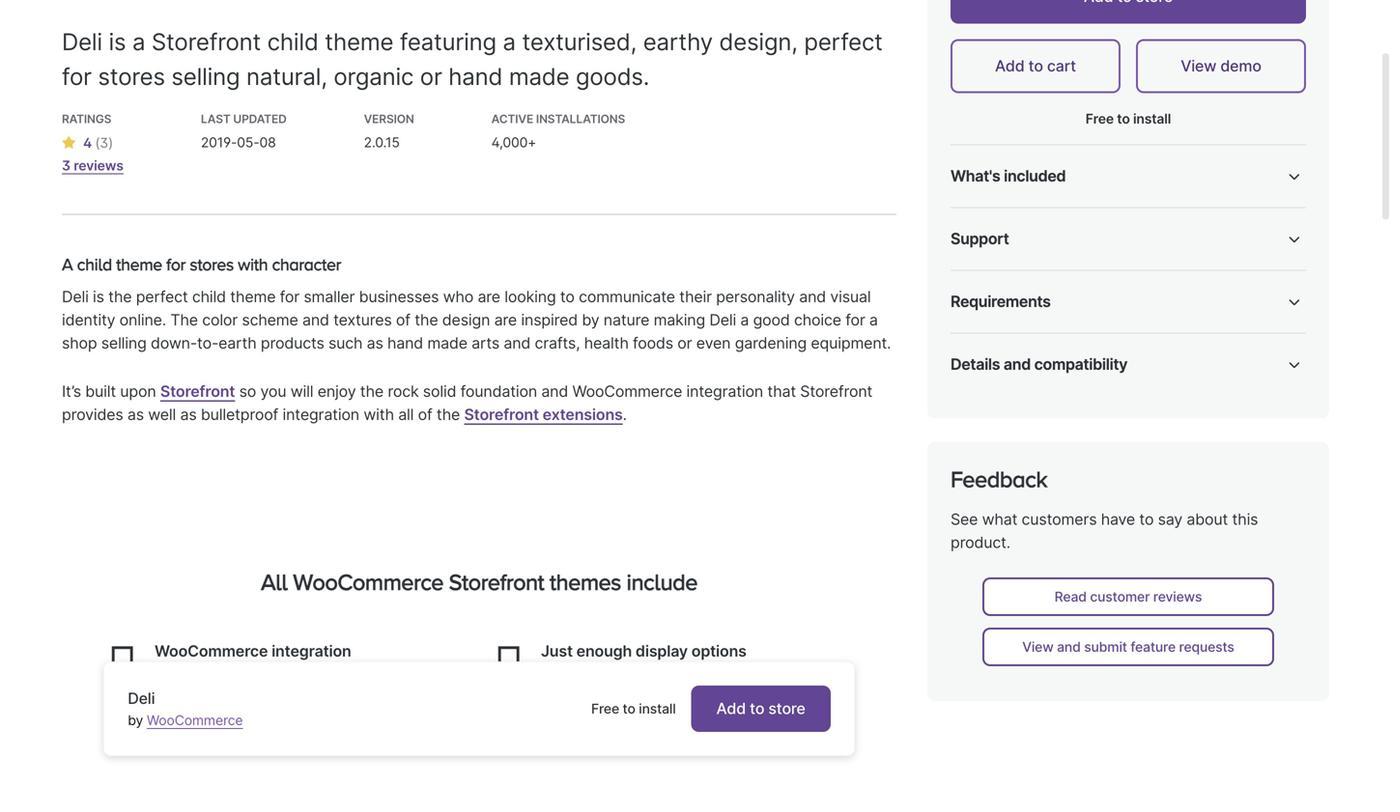 Task type: locate. For each thing, give the bounding box(es) containing it.
solid
[[423, 382, 457, 401]]

deli up 'ratings'
[[62, 28, 102, 56]]

who
[[443, 288, 474, 307]]

version for version history
[[1173, 440, 1221, 456]]

child for featuring
[[267, 28, 319, 56]]

is for deli is the perfect child theme for smaller businesses who are looking to communicate their personality and visual identity online. the color scheme and textures of the design are inspired by nature making deli a good choice for a shop selling down-to-earth products such as hand made arts and crafts, health foods or even gardening equipment.
[[93, 288, 104, 307]]

of down businesses
[[396, 311, 411, 330]]

by left woocommerce link in the left bottom of the page
[[128, 713, 143, 729]]

chevron up image
[[1284, 353, 1307, 377]]

see up the countries
[[951, 510, 979, 529]]

1 vertical spatial in
[[768, 689, 780, 708]]

woocommerce inside so you will enjoy the rock solid foundation and woocommerce integration that storefront provides as well as bulletproof integration with all of the
[[573, 382, 683, 401]]

storefront
[[152, 28, 261, 56], [1030, 327, 1093, 344], [978, 348, 1041, 364], [160, 382, 235, 401], [801, 382, 873, 401], [464, 406, 539, 424], [449, 570, 544, 595]]

0 vertical spatial version
[[364, 112, 414, 126]]

texturised,
[[522, 28, 637, 56]]

1 horizontal spatial 3
[[100, 135, 108, 151]]

last up category
[[951, 440, 979, 456]]

0 vertical spatial store
[[779, 666, 815, 685]]

0 vertical spatial is
[[109, 28, 126, 56]]

also
[[1045, 348, 1070, 364]]

last inside "last updated 2019-05-08"
[[201, 112, 231, 126]]

1 vertical spatial install
[[639, 701, 676, 718]]

2.0.15 down organic
[[364, 134, 400, 151]]

with inside woocommerce integration bulletproof integration with woocommerce core and several woocommerce extensions.
[[318, 666, 348, 685]]

child up color
[[192, 288, 226, 307]]

customer down updates
[[1010, 223, 1068, 240]]

or down making
[[678, 334, 693, 353]]

1 vertical spatial of
[[418, 406, 433, 424]]

1 horizontal spatial in
[[819, 666, 832, 685]]

is inside deli is the perfect child theme for smaller businesses who are looking to communicate their personality and visual identity online. the color scheme and textures of the design are inspired by nature making deli a good choice for a shop selling down-to-earth products such as hand made arts and crafts, health foods or even gardening equipment.
[[93, 288, 104, 307]]

0 vertical spatial 2.0.15
[[364, 134, 400, 151]]

woocommerce integration bulletproof integration with woocommerce core and several woocommerce extensions.
[[155, 643, 463, 731]]

perfect up online.
[[136, 288, 188, 307]]

your down 'feel'
[[677, 689, 708, 708]]

view left demo
[[1181, 57, 1217, 76]]

woocommerce link
[[147, 713, 243, 729]]

0 horizontal spatial customer
[[1010, 223, 1068, 240]]

of up tweaks
[[724, 666, 739, 685]]

deli down bulletproof
[[128, 690, 155, 709]]

stores up 'ratings'
[[98, 62, 165, 91]]

chevron up image
[[1284, 165, 1307, 188], [1284, 228, 1307, 251], [1284, 291, 1307, 314]]

theme right a child
[[116, 255, 162, 274]]

is inside deli is a storefront child theme so requires storefront also be installed on your site.
[[1005, 327, 1015, 344]]

2 chevron up image from the top
[[1284, 228, 1307, 251]]

last for last update
[[951, 440, 979, 456]]

active
[[492, 112, 534, 126]]

0 vertical spatial hand
[[449, 62, 503, 91]]

0 vertical spatial view
[[1181, 57, 1217, 76]]

all
[[261, 570, 288, 595]]

so up bulletproof
[[239, 382, 256, 401]]

view left submit
[[1023, 639, 1054, 656]]

feature
[[1131, 639, 1176, 656]]

are right the who
[[478, 288, 501, 307]]

design,
[[720, 28, 798, 56]]

0 vertical spatial 08
[[260, 134, 276, 151]]

is down requirements
[[1005, 327, 1015, 344]]

history
[[1225, 440, 1269, 456]]

woocommerce
[[573, 382, 683, 401], [1087, 494, 1185, 510], [293, 570, 444, 595], [155, 643, 268, 661], [353, 666, 463, 685], [277, 689, 387, 708], [147, 713, 243, 729]]

2.0.15 up 2019-05-08
[[1087, 405, 1122, 421]]

deli is the perfect child theme for smaller businesses who are looking to communicate their personality and visual identity online. the color scheme and textures of the design are inspired by nature making deli a good choice for a shop selling down-to-earth products such as hand made arts and crafts, health foods or even gardening equipment.
[[62, 288, 892, 353]]

1 horizontal spatial add
[[996, 57, 1025, 76]]

deli up even
[[710, 311, 737, 330]]

with
[[238, 255, 268, 274], [364, 406, 394, 424], [318, 666, 348, 685]]

0 vertical spatial in
[[819, 666, 832, 685]]

1 vertical spatial so
[[239, 382, 256, 401]]

deli up identity
[[62, 288, 89, 307]]

0 vertical spatial selling
[[172, 62, 240, 91]]

made down design
[[428, 334, 468, 353]]

of right all
[[418, 406, 433, 424]]

free down what's
[[978, 223, 1006, 240]]

perfect inside deli is the perfect child theme for smaller businesses who are looking to communicate their personality and visual identity online. the color scheme and textures of the design are inspired by nature making deli a good choice for a shop selling down-to-earth products such as hand made arts and crafts, health foods or even gardening equipment.
[[136, 288, 188, 307]]

equipment.
[[811, 334, 892, 353]]

1 chevron up image from the top
[[1284, 165, 1307, 188]]

free
[[1086, 111, 1115, 127], [978, 202, 1006, 218], [978, 223, 1006, 240], [592, 701, 620, 718]]

bulletproof
[[155, 666, 233, 685]]

storefront inside deli is a storefront child theme featuring a texturised, earthy design, perfect for stores selling natural, organic or hand made goods.
[[152, 28, 261, 56]]

character
[[272, 255, 341, 274]]

2 vertical spatial is
[[1005, 327, 1015, 344]]

1 horizontal spatial free to install
[[1086, 111, 1172, 127]]

1 horizontal spatial your
[[743, 666, 774, 685]]

choice
[[795, 311, 842, 330]]

color
[[202, 311, 238, 330]]

made
[[509, 62, 570, 91], [428, 334, 468, 353]]

0 vertical spatial 05-
[[237, 134, 260, 151]]

1 horizontal spatial version
[[951, 405, 1000, 421]]

version
[[364, 112, 414, 126], [951, 405, 1000, 421], [1173, 440, 1221, 456]]

0 vertical spatial so
[[1173, 327, 1188, 344]]

enjoy
[[318, 382, 356, 401]]

(
[[95, 135, 100, 151]]

for up 'equipment.'
[[846, 311, 866, 330]]

1 horizontal spatial child
[[267, 28, 319, 56]]

natural,
[[247, 62, 327, 91]]

1 vertical spatial 2.0.15
[[1087, 405, 1122, 421]]

0 vertical spatial chevron up image
[[1284, 165, 1307, 188]]

1 horizontal spatial 08
[[1145, 440, 1161, 456]]

textures
[[334, 311, 392, 330]]

and left submit
[[1058, 639, 1081, 656]]

category
[[951, 475, 1011, 491]]

0 horizontal spatial or
[[420, 62, 442, 91]]

2 vertical spatial with
[[318, 666, 348, 685]]

0 vertical spatial your
[[1168, 348, 1196, 364]]

free up support
[[978, 202, 1006, 218]]

as
[[367, 334, 383, 353], [127, 406, 144, 424], [180, 406, 197, 424]]

made up active
[[509, 62, 570, 91]]

requirements
[[951, 293, 1051, 311]]

store
[[779, 666, 815, 685], [769, 700, 806, 719]]

1 vertical spatial version
[[951, 405, 1000, 421]]

installed
[[1094, 348, 1145, 364]]

2 horizontal spatial is
[[1005, 327, 1015, 344]]

all
[[398, 406, 414, 424]]

as down 'storefront' link at the left
[[180, 406, 197, 424]]

your up tweaks
[[743, 666, 774, 685]]

0 vertical spatial or
[[420, 62, 442, 91]]

2 horizontal spatial your
[[1168, 348, 1196, 364]]

1 horizontal spatial selling
[[172, 62, 240, 91]]

2 horizontal spatial of
[[724, 666, 739, 685]]

in left real- at right
[[768, 689, 780, 708]]

view and submit feature requests
[[1023, 639, 1235, 656]]

2 see from the top
[[951, 510, 979, 529]]

in up add to store link
[[819, 666, 832, 685]]

0 vertical spatial with
[[238, 255, 268, 274]]

in
[[819, 666, 832, 685], [768, 689, 780, 708]]

0 horizontal spatial 2.0.15
[[364, 134, 400, 151]]

perfect
[[805, 28, 883, 56], [136, 288, 188, 307]]

customer right read
[[1091, 589, 1151, 605]]

a child theme for stores with character
[[62, 255, 341, 274]]

1 vertical spatial your
[[743, 666, 774, 685]]

1 horizontal spatial reviews
[[1154, 589, 1203, 605]]

2 vertical spatial of
[[724, 666, 739, 685]]

is up identity
[[93, 288, 104, 307]]

)
[[108, 135, 113, 151]]

see up details
[[951, 332, 976, 349]]

is inside deli is a storefront child theme featuring a texturised, earthy design, perfect for stores selling natural, organic or hand made goods.
[[109, 28, 126, 56]]

compatibility
[[1035, 355, 1128, 374]]

0 vertical spatial stores
[[98, 62, 165, 91]]

featuring
[[400, 28, 497, 56]]

view for view demo
[[1181, 57, 1217, 76]]

1 vertical spatial 05-
[[1123, 440, 1145, 456]]

05- inside "last updated 2019-05-08"
[[237, 134, 260, 151]]

child inside deli is the perfect child theme for smaller businesses who are looking to communicate their personality and visual identity online. the color scheme and textures of the design are inspired by nature making deli a good choice for a shop selling down-to-earth products such as hand made arts and crafts, health foods or even gardening equipment.
[[192, 288, 226, 307]]

1 vertical spatial or
[[678, 334, 693, 353]]

1 horizontal spatial hand
[[449, 62, 503, 91]]

and right arts
[[504, 334, 531, 353]]

05- down updated
[[237, 134, 260, 151]]

just enough display options change the look and feel of your store in a few clicks and see your tweaks in real- time.
[[541, 643, 844, 731]]

design
[[443, 311, 490, 330]]

for up 'ratings'
[[62, 62, 92, 91]]

core
[[155, 689, 186, 708]]

1 horizontal spatial is
[[109, 28, 126, 56]]

details and compatibility
[[951, 355, 1128, 374]]

and inside so you will enjoy the rock solid foundation and woocommerce integration that storefront provides as well as bulletproof integration with all of the
[[542, 382, 569, 401]]

what's included
[[951, 167, 1066, 186]]

1 vertical spatial see
[[951, 510, 979, 529]]

reviews down 4 ( 3 )
[[74, 158, 124, 174]]

version for version
[[951, 405, 1000, 421]]

theme inside deli is a storefront child theme featuring a texturised, earthy design, perfect for stores selling natural, organic or hand made goods.
[[325, 28, 394, 56]]

hand down businesses
[[388, 334, 423, 353]]

and down display
[[663, 666, 690, 685]]

2019- inside "last updated 2019-05-08"
[[201, 134, 237, 151]]

version 2.0.15
[[364, 112, 414, 151]]

3
[[100, 135, 108, 151], [62, 158, 70, 174]]

see
[[647, 689, 673, 708]]

foundation
[[461, 382, 537, 401]]

be
[[1074, 348, 1090, 364]]

privacy
[[979, 332, 1026, 349]]

0 horizontal spatial version
[[364, 112, 414, 126]]

or down the 'featuring'
[[420, 62, 442, 91]]

the down businesses
[[415, 311, 438, 330]]

chevron up image for support
[[1284, 228, 1307, 251]]

1 horizontal spatial so
[[1173, 327, 1188, 344]]

1 vertical spatial is
[[93, 288, 104, 307]]

perfect inside deli is a storefront child theme featuring a texturised, earthy design, perfect for stores selling natural, organic or hand made goods.
[[805, 28, 883, 56]]

theme up scheme
[[230, 288, 276, 307]]

so left "requires"
[[1173, 327, 1188, 344]]

last for last updated 2019-05-08
[[201, 112, 231, 126]]

0 vertical spatial last
[[201, 112, 231, 126]]

read
[[1055, 589, 1087, 605]]

theme inside deli is a storefront child theme so requires storefront also be installed on your site.
[[1130, 327, 1170, 344]]

this
[[1233, 510, 1259, 529]]

and up woocommerce link in the left bottom of the page
[[191, 689, 217, 708]]

0 horizontal spatial last
[[201, 112, 231, 126]]

nature
[[604, 311, 650, 330]]

4
[[83, 135, 92, 151]]

1 horizontal spatial install
[[1134, 111, 1172, 127]]

2 vertical spatial version
[[1173, 440, 1221, 456]]

1 horizontal spatial or
[[678, 334, 693, 353]]

0 horizontal spatial selling
[[101, 334, 147, 353]]

1 vertical spatial 2019-
[[1087, 440, 1123, 456]]

woocommerce inside category woocommerce themes
[[1087, 494, 1185, 510]]

view
[[1181, 57, 1217, 76], [1023, 639, 1054, 656]]

0 horizontal spatial 08
[[260, 134, 276, 151]]

hand down the 'featuring'
[[449, 62, 503, 91]]

1 vertical spatial perfect
[[136, 288, 188, 307]]

as down upon
[[127, 406, 144, 424]]

last left updated
[[201, 112, 231, 126]]

installations
[[536, 112, 626, 126]]

child up installed
[[1097, 327, 1126, 344]]

shop
[[62, 334, 97, 353]]

child up the natural,
[[267, 28, 319, 56]]

are up arts
[[495, 311, 517, 330]]

theme for texturised,
[[325, 28, 394, 56]]

2 vertical spatial your
[[677, 689, 708, 708]]

2 vertical spatial chevron up image
[[1284, 291, 1307, 314]]

for up scheme
[[280, 288, 300, 307]]

05-
[[237, 134, 260, 151], [1123, 440, 1145, 456]]

view demo
[[1181, 57, 1262, 76]]

woocommerce inside deli by woocommerce
[[147, 713, 243, 729]]

so you will enjoy the rock solid foundation and woocommerce integration that storefront provides as well as bulletproof integration with all of the
[[62, 382, 873, 424]]

1 vertical spatial child
[[192, 288, 226, 307]]

see inside see what customers have to say about this product.
[[951, 510, 979, 529]]

2.0.15
[[364, 134, 400, 151], [1087, 405, 1122, 421]]

0 vertical spatial 3
[[100, 135, 108, 151]]

deli inside deli is a storefront child theme featuring a texturised, earthy design, perfect for stores selling natural, organic or hand made goods.
[[62, 28, 102, 56]]

0 vertical spatial see
[[951, 332, 976, 349]]

1 vertical spatial are
[[495, 311, 517, 330]]

2019- up category woocommerce themes
[[1087, 440, 1123, 456]]

built
[[85, 382, 116, 401]]

0 vertical spatial perfect
[[805, 28, 883, 56]]

selling down online.
[[101, 334, 147, 353]]

integration down even
[[687, 382, 764, 401]]

1 vertical spatial last
[[951, 440, 979, 456]]

3 chevron up image from the top
[[1284, 291, 1307, 314]]

1 vertical spatial add
[[717, 700, 746, 719]]

2.0.15 inside "version 2.0.15"
[[364, 134, 400, 151]]

by inside deli is the perfect child theme for smaller businesses who are looking to communicate their personality and visual identity online. the color scheme and textures of the design are inspired by nature making deli a good choice for a shop selling down-to-earth products such as hand made arts and crafts, health foods or even gardening equipment.
[[582, 311, 600, 330]]

your right on
[[1168, 348, 1196, 364]]

0 horizontal spatial as
[[127, 406, 144, 424]]

child inside deli is a storefront child theme featuring a texturised, earthy design, perfect for stores selling natural, organic or hand made goods.
[[267, 28, 319, 56]]

view inside button
[[1181, 57, 1217, 76]]

is for deli is a storefront child theme featuring a texturised, earthy design, perfect for stores selling natural, organic or hand made goods.
[[109, 28, 126, 56]]

2019- down updated
[[201, 134, 237, 151]]

08 left version history link
[[1145, 440, 1161, 456]]

perfect right design,
[[805, 28, 883, 56]]

install
[[1134, 111, 1172, 127], [639, 701, 676, 718]]

0 vertical spatial customer
[[1010, 223, 1068, 240]]

3 reviews
[[62, 158, 124, 174]]

integration
[[687, 382, 764, 401], [283, 406, 360, 424], [272, 643, 352, 661], [237, 666, 314, 685]]

store right tweaks
[[769, 700, 806, 719]]

reviews up feature on the bottom right of page
[[1154, 589, 1203, 605]]

08 inside "last updated 2019-05-08"
[[260, 134, 276, 151]]

deli inside deli is a storefront child theme so requires storefront also be installed on your site.
[[978, 327, 1002, 344]]

and
[[800, 288, 827, 307], [303, 311, 329, 330], [504, 334, 531, 353], [1004, 355, 1031, 374], [542, 382, 569, 401], [1058, 639, 1081, 656], [663, 666, 690, 685], [191, 689, 217, 708], [616, 689, 643, 708]]

version up last update
[[951, 405, 1000, 421]]

store up real- at right
[[779, 666, 815, 685]]

1 vertical spatial hand
[[388, 334, 423, 353]]

1 horizontal spatial as
[[180, 406, 197, 424]]

and up storefront extensions .
[[542, 382, 569, 401]]

0 horizontal spatial stores
[[98, 62, 165, 91]]

theme up on
[[1130, 327, 1170, 344]]

install down look in the bottom left of the page
[[639, 701, 676, 718]]

0 horizontal spatial 3
[[62, 158, 70, 174]]

2019-05-08
[[1087, 440, 1161, 456]]

for inside deli is a storefront child theme featuring a texturised, earthy design, perfect for stores selling natural, organic or hand made goods.
[[62, 62, 92, 91]]

2 horizontal spatial child
[[1097, 327, 1126, 344]]

0 vertical spatial 2019-
[[201, 134, 237, 151]]

1 see from the top
[[951, 332, 976, 349]]

theme inside deli is the perfect child theme for smaller businesses who are looking to communicate their personality and visual identity online. the color scheme and textures of the design are inspired by nature making deli a good choice for a shop selling down-to-earth products such as hand made arts and crafts, health foods or even gardening equipment.
[[230, 288, 276, 307]]

0 horizontal spatial perfect
[[136, 288, 188, 307]]

clicks
[[572, 689, 612, 708]]

0 horizontal spatial add
[[717, 700, 746, 719]]

chevron up image for what's included
[[1284, 165, 1307, 188]]

0 horizontal spatial made
[[428, 334, 468, 353]]

theme up organic
[[325, 28, 394, 56]]

1 vertical spatial with
[[364, 406, 394, 424]]

05- up category woocommerce themes
[[1123, 440, 1145, 456]]

a
[[132, 28, 145, 56], [503, 28, 516, 56], [741, 311, 749, 330], [870, 311, 878, 330], [1019, 327, 1026, 344], [836, 666, 844, 685]]

0 vertical spatial add
[[996, 57, 1025, 76]]

update
[[982, 440, 1027, 456]]

storefront inside so you will enjoy the rock solid foundation and woocommerce integration that storefront provides as well as bulletproof integration with all of the
[[801, 382, 873, 401]]

install down view demo button
[[1134, 111, 1172, 127]]

0 horizontal spatial with
[[238, 255, 268, 274]]

1 vertical spatial made
[[428, 334, 468, 353]]

the left rock
[[360, 382, 384, 401]]

deli by woocommerce
[[128, 690, 243, 729]]

version down organic
[[364, 112, 414, 126]]

deli up details
[[978, 327, 1002, 344]]

by up health
[[582, 311, 600, 330]]

selling up "last updated 2019-05-08"
[[172, 62, 240, 91]]

1 horizontal spatial with
[[318, 666, 348, 685]]

countries
[[951, 529, 1014, 546]]

0 vertical spatial made
[[509, 62, 570, 91]]

3 reviews link
[[62, 156, 124, 176]]

so inside deli is a storefront child theme so requires storefront also be installed on your site.
[[1173, 327, 1188, 344]]

child inside deli is a storefront child theme so requires storefront also be installed on your site.
[[1097, 327, 1126, 344]]

is up 'ratings'
[[109, 28, 126, 56]]

add
[[996, 57, 1025, 76], [717, 700, 746, 719]]

stores up color
[[190, 255, 234, 274]]

1 vertical spatial view
[[1023, 639, 1054, 656]]

1 vertical spatial selling
[[101, 334, 147, 353]]

version left history
[[1173, 440, 1221, 456]]

few
[[541, 689, 568, 708]]

as down textures
[[367, 334, 383, 353]]

the down enough
[[601, 666, 625, 685]]

08 down updated
[[260, 134, 276, 151]]

include
[[627, 570, 698, 595]]

1 horizontal spatial stores
[[190, 255, 234, 274]]

add down 'feel'
[[717, 700, 746, 719]]

4 ( 3 )
[[83, 135, 113, 151]]

add left cart
[[996, 57, 1025, 76]]

0 horizontal spatial view
[[1023, 639, 1054, 656]]

1 vertical spatial stores
[[190, 255, 234, 274]]

0 horizontal spatial is
[[93, 288, 104, 307]]



Task type: vqa. For each thing, say whether or not it's contained in the screenshot.
bottom Last
yes



Task type: describe. For each thing, give the bounding box(es) containing it.
to inside see what customers have to say about this product.
[[1140, 510, 1154, 529]]

storefront link
[[160, 382, 235, 401]]

several
[[222, 689, 273, 708]]

stores inside deli is a storefront child theme featuring a texturised, earthy design, perfect for stores selling natural, organic or hand made goods.
[[98, 62, 165, 91]]

looking
[[505, 288, 556, 307]]

a inside deli is a storefront child theme so requires storefront also be installed on your site.
[[1019, 327, 1026, 344]]

have
[[1102, 510, 1136, 529]]

deli is a storefront child theme so requires storefront also be installed on your site.
[[978, 327, 1242, 364]]

deli is a storefront child theme featuring a texturised, earthy design, perfect for stores selling natural, organic or hand made goods.
[[62, 28, 883, 91]]

the inside just enough display options change the look and feel of your store in a few clicks and see your tweaks in real- time.
[[601, 666, 625, 685]]

of inside deli is the perfect child theme for smaller businesses who are looking to communicate their personality and visual identity online. the color scheme and textures of the design are inspired by nature making deli a good choice for a shop selling down-to-earth products such as hand made arts and crafts, health foods or even gardening equipment.
[[396, 311, 411, 330]]

that
[[768, 382, 797, 401]]

selling inside deli is a storefront child theme featuring a texturised, earthy design, perfect for stores selling natural, organic or hand made goods.
[[172, 62, 240, 91]]

feel
[[694, 666, 720, 685]]

4,000+
[[492, 134, 537, 151]]

the
[[170, 311, 198, 330]]

last updated 2019-05-08
[[201, 112, 287, 151]]

last update
[[951, 440, 1027, 456]]

as inside deli is the perfect child theme for smaller businesses who are looking to communicate their personality and visual identity online. the color scheme and textures of the design are inspired by nature making deli a good choice for a shop selling down-to-earth products such as hand made arts and crafts, health foods or even gardening equipment.
[[367, 334, 383, 353]]

made inside deli is a storefront child theme featuring a texturised, earthy design, perfect for stores selling natural, organic or hand made goods.
[[509, 62, 570, 91]]

see for see what customers have to say about this product.
[[951, 510, 979, 529]]

demo
[[1221, 57, 1262, 76]]

free right time.
[[592, 701, 620, 718]]

so inside so you will enjoy the rock solid foundation and woocommerce integration that storefront provides as well as bulletproof integration with all of the
[[239, 382, 256, 401]]

deli for deli is a storefront child theme so requires storefront also be installed on your site.
[[978, 327, 1002, 344]]

product.
[[951, 533, 1011, 552]]

hand inside deli is a storefront child theme featuring a texturised, earthy design, perfect for stores selling natural, organic or hand made goods.
[[449, 62, 503, 91]]

with for theme
[[238, 255, 268, 274]]

customers
[[1022, 510, 1098, 529]]

store inside just enough display options change the look and feel of your store in a few clicks and see your tweaks in real- time.
[[779, 666, 815, 685]]

what's
[[951, 167, 1001, 186]]

deli for deli is the perfect child theme for smaller businesses who are looking to communicate their personality and visual identity online. the color scheme and textures of the design are inspired by nature making deli a good choice for a shop selling down-to-earth products such as hand made arts and crafts, health foods or even gardening equipment.
[[62, 288, 89, 307]]

upon
[[120, 382, 156, 401]]

view for view and submit feature requests
[[1023, 639, 1054, 656]]

of inside just enough display options change the look and feel of your store in a few clicks and see your tweaks in real- time.
[[724, 666, 739, 685]]

down-
[[151, 334, 197, 353]]

and down look in the bottom left of the page
[[616, 689, 643, 708]]

you
[[260, 382, 286, 401]]

or inside deli is a storefront child theme featuring a texturised, earthy design, perfect for stores selling natural, organic or hand made goods.
[[420, 62, 442, 91]]

themes
[[1189, 494, 1240, 510]]

good
[[754, 311, 790, 330]]

hand inside deli is the perfect child theme for smaller businesses who are looking to communicate their personality and visual identity online. the color scheme and textures of the design are inspired by nature making deli a good choice for a shop selling down-to-earth products such as hand made arts and crafts, health foods or even gardening equipment.
[[388, 334, 423, 353]]

look
[[629, 666, 659, 685]]

enough
[[577, 643, 632, 661]]

feedback
[[951, 467, 1048, 492]]

products
[[261, 334, 324, 353]]

1 vertical spatial 08
[[1145, 440, 1161, 456]]

your inside deli is a storefront child theme so requires storefront also be installed on your site.
[[1168, 348, 1196, 364]]

updated
[[233, 112, 287, 126]]

0 vertical spatial install
[[1134, 111, 1172, 127]]

by inside deli by woocommerce
[[128, 713, 143, 729]]

1 vertical spatial reviews
[[1154, 589, 1203, 605]]

support
[[951, 230, 1010, 249]]

and inside woocommerce integration bulletproof integration with woocommerce core and several woocommerce extensions.
[[191, 689, 217, 708]]

0 horizontal spatial your
[[677, 689, 708, 708]]

personality
[[716, 288, 795, 307]]

0 vertical spatial are
[[478, 288, 501, 307]]

extensions
[[543, 406, 623, 424]]

updates
[[1010, 202, 1060, 218]]

on
[[1149, 348, 1165, 364]]

1 vertical spatial store
[[769, 700, 806, 719]]

bulletproof
[[201, 406, 279, 424]]

making
[[654, 311, 706, 330]]

or inside deli is the perfect child theme for smaller businesses who are looking to communicate their personality and visual identity online. the color scheme and textures of the design are inspired by nature making deli a good choice for a shop selling down-to-earth products such as hand made arts and crafts, health foods or even gardening equipment.
[[678, 334, 693, 353]]

and inside view and submit feature requests link
[[1058, 639, 1081, 656]]

add to store link
[[692, 686, 831, 733]]

customer inside free updates free customer support
[[1010, 223, 1068, 240]]

1 horizontal spatial 2019-
[[1087, 440, 1123, 456]]

add to cart link
[[951, 39, 1121, 93]]

and down smaller
[[303, 311, 329, 330]]

see for see privacy policy
[[951, 332, 976, 349]]

and down see privacy policy link at the right of page
[[1004, 355, 1031, 374]]

their
[[680, 288, 712, 307]]

included
[[1004, 167, 1066, 186]]

will
[[291, 382, 314, 401]]

rock
[[388, 382, 419, 401]]

view and submit feature requests link
[[983, 628, 1275, 667]]

to-
[[197, 334, 219, 353]]

goods.
[[576, 62, 650, 91]]

0 vertical spatial free to install
[[1086, 111, 1172, 127]]

identity
[[62, 311, 115, 330]]

0 horizontal spatial reviews
[[74, 158, 124, 174]]

free down the add to cart link
[[1086, 111, 1115, 127]]

version history link
[[1173, 440, 1269, 456]]

version for version 2.0.15
[[364, 112, 414, 126]]

integration up several at the bottom of page
[[237, 666, 314, 685]]

earth
[[219, 334, 257, 353]]

online.
[[120, 311, 166, 330]]

integration down enjoy
[[283, 406, 360, 424]]

deli inside deli by woocommerce
[[128, 690, 155, 709]]

see privacy policy link
[[951, 332, 1067, 349]]

and up the 'choice'
[[800, 288, 827, 307]]

1 horizontal spatial 2.0.15
[[1087, 405, 1122, 421]]

well
[[148, 406, 176, 424]]

the up online.
[[108, 288, 132, 307]]

extensions.
[[155, 712, 236, 731]]

made inside deli is the perfect child theme for smaller businesses who are looking to communicate their personality and visual identity online. the color scheme and textures of the design are inspired by nature making deli a good choice for a shop selling down-to-earth products such as hand made arts and crafts, health foods or even gardening equipment.
[[428, 334, 468, 353]]

what
[[983, 510, 1018, 529]]

with for integration
[[318, 666, 348, 685]]

customer inside the read customer reviews link
[[1091, 589, 1151, 605]]

organic
[[334, 62, 414, 91]]

with inside so you will enjoy the rock solid foundation and woocommerce integration that storefront provides as well as bulletproof integration with all of the
[[364, 406, 394, 424]]

requires
[[1192, 327, 1242, 344]]

child for so
[[1097, 327, 1126, 344]]

of inside so you will enjoy the rock solid foundation and woocommerce integration that storefront provides as well as bulletproof integration with all of the
[[418, 406, 433, 424]]

cart
[[1048, 57, 1077, 76]]

tweaks
[[713, 689, 764, 708]]

0 horizontal spatial free to install
[[592, 701, 676, 718]]

deli for deli is a storefront child theme featuring a texturised, earthy design, perfect for stores selling natural, organic or hand made goods.
[[62, 28, 102, 56]]

communicate
[[579, 288, 676, 307]]

chevron up image for requirements
[[1284, 291, 1307, 314]]

a child
[[62, 255, 112, 274]]

to inside deli is the perfect child theme for smaller businesses who are looking to communicate their personality and visual identity online. the color scheme and textures of the design are inspired by nature making deli a good choice for a shop selling down-to-earth products such as hand made arts and crafts, health foods or even gardening equipment.
[[561, 288, 575, 307]]

view demo button
[[1137, 39, 1307, 93]]

storefront extensions link
[[464, 406, 623, 424]]

theme for storefront
[[1130, 327, 1170, 344]]

version history
[[1173, 440, 1269, 456]]

such
[[329, 334, 363, 353]]

theme for businesses
[[230, 288, 276, 307]]

change
[[541, 666, 597, 685]]

is for deli is a storefront child theme so requires storefront also be installed on your site.
[[1005, 327, 1015, 344]]

1 vertical spatial 3
[[62, 158, 70, 174]]

real-
[[784, 689, 818, 708]]

add for add to cart
[[996, 57, 1025, 76]]

earthy
[[643, 28, 713, 56]]

for up the
[[166, 255, 186, 274]]

add for add to store
[[717, 700, 746, 719]]

0 horizontal spatial in
[[768, 689, 780, 708]]

a inside just enough display options change the look and feel of your store in a few clicks and see your tweaks in real- time.
[[836, 666, 844, 685]]

integration down all
[[272, 643, 352, 661]]

0 horizontal spatial install
[[639, 701, 676, 718]]

add to cart
[[996, 57, 1077, 76]]

the down solid
[[437, 406, 460, 424]]

scheme
[[242, 311, 298, 330]]

display
[[636, 643, 688, 661]]

selling inside deli is the perfect child theme for smaller businesses who are looking to communicate their personality and visual identity online. the color scheme and textures of the design are inspired by nature making deli a good choice for a shop selling down-to-earth products such as hand made arts and crafts, health foods or even gardening equipment.
[[101, 334, 147, 353]]

child for for
[[192, 288, 226, 307]]



